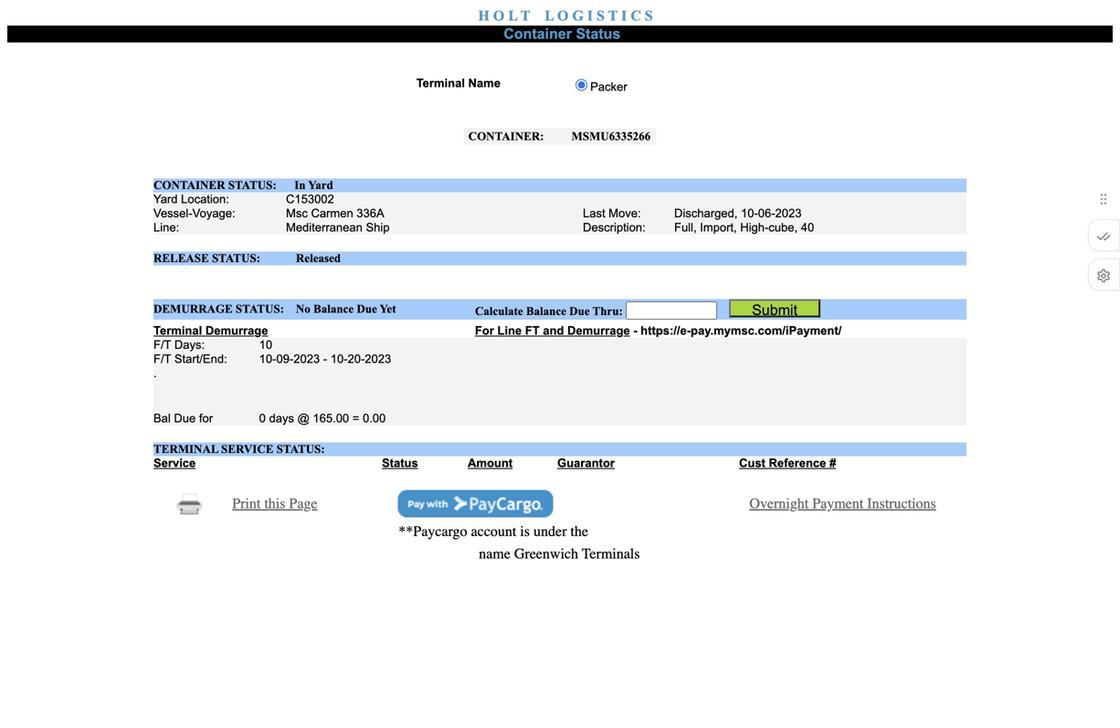 Task type: describe. For each thing, give the bounding box(es) containing it.
calculate balance due thru:
[[475, 305, 626, 318]]

container status:      in yard
[[154, 179, 333, 192]]

1 i from the left
[[587, 7, 593, 24]]

thru:
[[593, 305, 623, 318]]

container:
[[469, 130, 544, 143]]

cust reference #
[[739, 456, 836, 470]]

ft
[[525, 324, 540, 337]]

line:
[[154, 221, 179, 234]]

10-09-2023  -  10-20-2023
[[259, 352, 391, 366]]

status:
[[277, 443, 325, 456]]

ship
[[366, 221, 390, 234]]

0 horizontal spatial due
[[174, 412, 196, 425]]

09-
[[276, 352, 294, 366]]

h          o l t    l o g i s t i c s container          status
[[478, 7, 653, 42]]

container
[[504, 26, 572, 42]]

terminal
[[154, 443, 219, 456]]

20-
[[348, 352, 365, 366]]

f/t start/end:
[[154, 352, 227, 366]]

terminal demurrage
[[154, 324, 268, 337]]

move:
[[609, 207, 641, 220]]

https://e-
[[641, 324, 691, 337]]

print
[[232, 495, 261, 512]]

=
[[353, 412, 360, 425]]

released
[[296, 252, 341, 265]]

#
[[830, 456, 836, 470]]

name
[[468, 76, 501, 90]]

is
[[520, 523, 530, 540]]

container
[[154, 179, 225, 192]]

page
[[289, 495, 318, 512]]

amount
[[468, 456, 513, 470]]

1 horizontal spatial yard
[[308, 179, 333, 192]]

yard location:
[[154, 192, 229, 206]]

2 s from the left
[[645, 7, 653, 24]]

overnight payment instructions link
[[750, 495, 937, 512]]

reference
[[769, 456, 827, 470]]

2 horizontal spatial 2023
[[776, 207, 802, 220]]

336a
[[357, 207, 384, 220]]

**paycargo account is under the name greenwich terminals
[[399, 523, 640, 562]]

1 horizontal spatial 10-
[[331, 352, 348, 366]]

msc
[[286, 207, 308, 220]]

c153002
[[286, 192, 334, 206]]

status inside h          o l t    l o g i s t i c s container          status
[[576, 26, 621, 42]]

cube,
[[769, 221, 798, 234]]

for line ft and demurrage - https://e-pay.mymsc.com/ipayment/
[[475, 324, 842, 337]]

**paycargo
[[399, 523, 468, 540]]

discharged, 10-06-2023
[[675, 207, 802, 220]]

discharged,
[[675, 207, 738, 220]]

1 horizontal spatial due
[[357, 303, 377, 316]]

line
[[498, 324, 522, 337]]

in
[[294, 179, 306, 192]]

overnight
[[750, 495, 809, 512]]

l
[[508, 7, 518, 24]]

service
[[154, 456, 196, 470]]

msc carmen 336a
[[286, 207, 384, 220]]

import,
[[700, 221, 737, 234]]

print this page
[[232, 495, 318, 512]]

40
[[801, 221, 815, 234]]

bal
[[154, 412, 171, 425]]

1 horizontal spatial 2023
[[365, 352, 391, 366]]

06-
[[758, 207, 776, 220]]

full, import, high-cube, 40
[[675, 221, 815, 234]]

0 horizontal spatial yard
[[154, 192, 178, 206]]

2 demurrage from the left
[[568, 324, 630, 337]]

1 horizontal spatial -
[[634, 324, 638, 337]]

guarantor
[[558, 456, 615, 470]]

1 demurrage from the left
[[205, 324, 268, 337]]

terminal for terminal name
[[416, 76, 465, 90]]

account
[[471, 523, 517, 540]]

1 o from the left
[[493, 7, 505, 24]]

0 horizontal spatial 10-
[[259, 352, 276, 366]]

this
[[264, 495, 286, 512]]

c
[[631, 7, 641, 24]]

@
[[298, 412, 310, 425]]



Task type: locate. For each thing, give the bounding box(es) containing it.
i right "t"
[[621, 7, 627, 24]]

f/t
[[154, 338, 171, 352], [154, 352, 171, 366]]

print this page link
[[232, 495, 318, 512]]

10
[[259, 338, 272, 352]]

1 vertical spatial terminal
[[154, 324, 202, 337]]

10-
[[741, 207, 758, 220], [259, 352, 276, 366], [331, 352, 348, 366]]

2023 left 20-
[[294, 352, 320, 366]]

g
[[572, 7, 584, 24]]

o left g
[[557, 7, 569, 24]]

2 f/t from the top
[[154, 352, 171, 366]]

and
[[543, 324, 564, 337]]

1 horizontal spatial balance
[[526, 305, 567, 318]]

terminal service status:
[[154, 443, 334, 456]]

yard up c153002
[[308, 179, 333, 192]]

t
[[608, 7, 618, 24]]

instructions
[[868, 495, 937, 512]]

mediterranean
[[286, 221, 363, 234]]

greenwich
[[514, 545, 579, 562]]

s right c at the top of the page
[[645, 7, 653, 24]]

0 days @ 165.00 = 0.00
[[259, 412, 386, 425]]

1 horizontal spatial s
[[645, 7, 653, 24]]

service
[[221, 443, 274, 456]]

f/t left days:
[[154, 338, 171, 352]]

1 vertical spatial f/t
[[154, 352, 171, 366]]

last move:
[[583, 207, 641, 220]]

i right g
[[587, 7, 593, 24]]

terminal name
[[416, 76, 501, 90]]

release
[[154, 252, 209, 265]]

demurrage status:       no balance due yet
[[154, 303, 396, 316]]

1 f/t from the top
[[154, 338, 171, 352]]

1 s from the left
[[597, 7, 605, 24]]

o
[[493, 7, 505, 24], [557, 7, 569, 24]]

0 horizontal spatial -
[[323, 352, 327, 366]]

carmen
[[311, 207, 353, 220]]

1 horizontal spatial demurrage
[[568, 324, 630, 337]]

voyage:
[[193, 207, 235, 220]]

for
[[475, 324, 494, 337]]

f/t for f/t days:
[[154, 338, 171, 352]]

2023 up cube, at the top right of the page
[[776, 207, 802, 220]]

10- up high-
[[741, 207, 758, 220]]

due
[[357, 303, 377, 316], [570, 305, 590, 318], [174, 412, 196, 425]]

under
[[534, 523, 567, 540]]

o left l
[[493, 7, 505, 24]]

pay.mymsc.com/ipayment/
[[691, 324, 842, 337]]

0 vertical spatial f/t
[[154, 338, 171, 352]]

calculate
[[475, 305, 523, 318]]

1 horizontal spatial terminal
[[416, 76, 465, 90]]

0
[[259, 412, 266, 425]]

2 horizontal spatial 10-
[[741, 207, 758, 220]]

.
[[154, 366, 157, 380]]

last
[[583, 207, 606, 220]]

0 horizontal spatial 2023
[[294, 352, 320, 366]]

mediterranean ship
[[286, 221, 390, 234]]

terminal up f/t days:
[[154, 324, 202, 337]]

balance right no
[[314, 303, 354, 316]]

1 horizontal spatial i
[[621, 7, 627, 24]]

10- down 10
[[259, 352, 276, 366]]

days
[[269, 412, 294, 425]]

terminals
[[582, 545, 640, 562]]

payment
[[813, 495, 864, 512]]

10- right 09-
[[331, 352, 348, 366]]

2023
[[776, 207, 802, 220], [294, 352, 320, 366], [365, 352, 391, 366]]

yard up vessel- at the top left of the page
[[154, 192, 178, 206]]

demurrage down thru: at top
[[568, 324, 630, 337]]

status
[[576, 26, 621, 42], [382, 456, 418, 470]]

f/t days:
[[154, 338, 205, 352]]

msmu6335266
[[572, 130, 651, 143]]

i
[[587, 7, 593, 24], [621, 7, 627, 24]]

0 horizontal spatial balance
[[314, 303, 354, 316]]

0 horizontal spatial terminal
[[154, 324, 202, 337]]

s left "t"
[[597, 7, 605, 24]]

vessel-voyage:
[[154, 207, 235, 220]]

None submit
[[729, 299, 821, 318]]

the
[[571, 523, 589, 540]]

status down 0.00
[[382, 456, 418, 470]]

- left 20-
[[323, 352, 327, 366]]

terminal for terminal demurrage
[[154, 324, 202, 337]]

None text field
[[626, 301, 717, 320]]

demurrage
[[154, 303, 233, 316]]

demurrage up 10
[[205, 324, 268, 337]]

due left for
[[174, 412, 196, 425]]

balance up and
[[526, 305, 567, 318]]

vessel-
[[154, 207, 193, 220]]

description:
[[583, 221, 646, 234]]

0 vertical spatial terminal
[[416, 76, 465, 90]]

0.00
[[363, 412, 386, 425]]

1 horizontal spatial o
[[557, 7, 569, 24]]

f/t for f/t start/end:
[[154, 352, 171, 366]]

165.00
[[313, 412, 349, 425]]

0 horizontal spatial demurrage
[[205, 324, 268, 337]]

h
[[478, 7, 490, 24]]

0 horizontal spatial s
[[597, 7, 605, 24]]

2023 down yet
[[365, 352, 391, 366]]

due left thru: at top
[[570, 305, 590, 318]]

f/t up .
[[154, 352, 171, 366]]

None radio
[[576, 79, 588, 91]]

terminal
[[416, 76, 465, 90], [154, 324, 202, 337]]

-
[[634, 324, 638, 337], [323, 352, 327, 366]]

status down "t"
[[576, 26, 621, 42]]

t    l
[[521, 7, 554, 24]]

packer
[[591, 80, 627, 94]]

yard
[[308, 179, 333, 192], [154, 192, 178, 206]]

0 vertical spatial -
[[634, 324, 638, 337]]

1 horizontal spatial status
[[576, 26, 621, 42]]

1 vertical spatial status
[[382, 456, 418, 470]]

s
[[597, 7, 605, 24], [645, 7, 653, 24]]

0 horizontal spatial i
[[587, 7, 593, 24]]

terminal left name
[[416, 76, 465, 90]]

yet
[[380, 303, 396, 316]]

0 vertical spatial status
[[576, 26, 621, 42]]

- left https://e-
[[634, 324, 638, 337]]

balance
[[314, 303, 354, 316], [526, 305, 567, 318]]

due left yet
[[357, 303, 377, 316]]

location:
[[181, 192, 229, 206]]

2 horizontal spatial due
[[570, 305, 590, 318]]

2 o from the left
[[557, 7, 569, 24]]

2 i from the left
[[621, 7, 627, 24]]

0 horizontal spatial o
[[493, 7, 505, 24]]

for
[[199, 412, 213, 425]]

start/end:
[[174, 352, 227, 366]]

release status:            released
[[154, 252, 341, 265]]

no
[[296, 303, 311, 316]]

1 vertical spatial -
[[323, 352, 327, 366]]

bal due for
[[154, 412, 213, 425]]

0 horizontal spatial status
[[382, 456, 418, 470]]



Task type: vqa. For each thing, say whether or not it's contained in the screenshot.
C
yes



